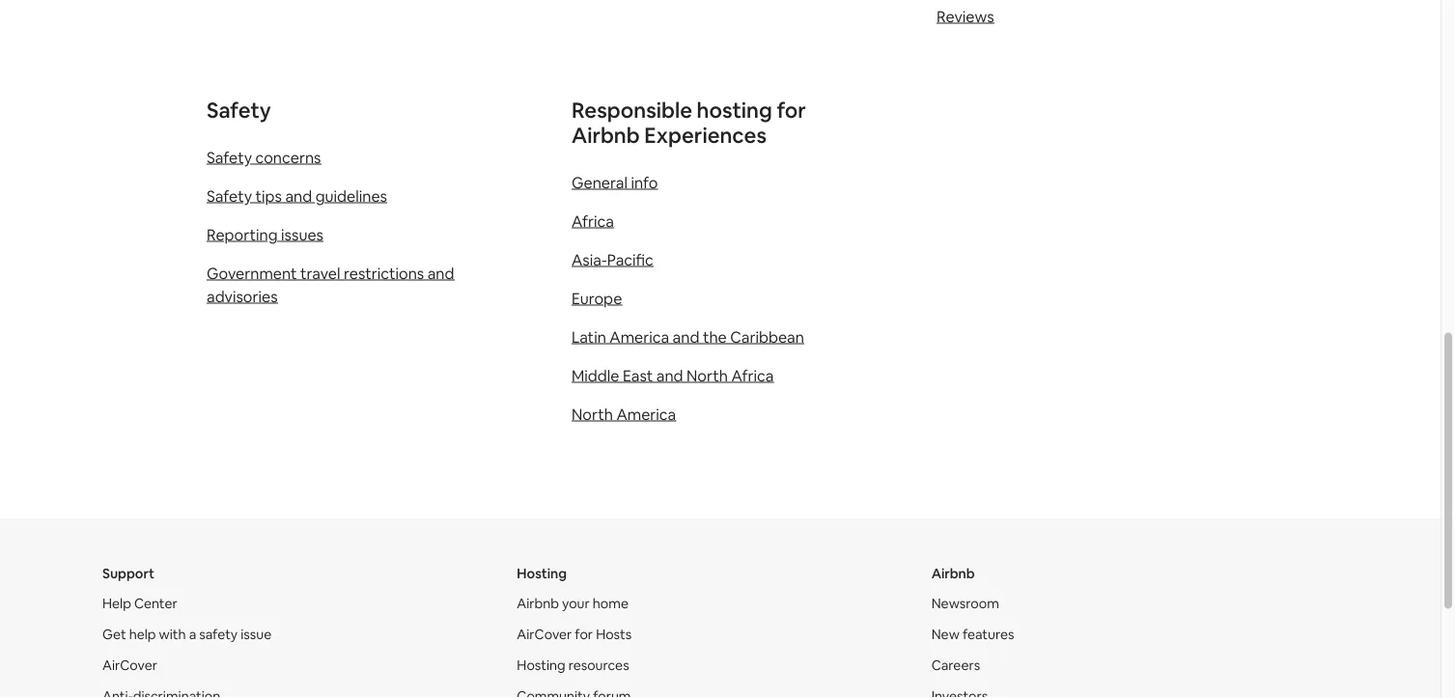 Task type: locate. For each thing, give the bounding box(es) containing it.
government travel restrictions and advisories link
[[207, 263, 454, 306]]

airbnb
[[572, 121, 640, 149], [932, 565, 975, 582], [517, 595, 559, 612]]

aircover for hosts
[[517, 626, 632, 643]]

airbnb left your
[[517, 595, 559, 612]]

0 horizontal spatial africa
[[572, 211, 614, 231]]

africa link
[[572, 211, 614, 231]]

1 vertical spatial airbnb
[[932, 565, 975, 582]]

airbnb up newsroom link
[[932, 565, 975, 582]]

1 horizontal spatial africa
[[732, 366, 774, 385]]

1 horizontal spatial for
[[777, 96, 806, 124]]

0 vertical spatial for
[[777, 96, 806, 124]]

concerns
[[256, 147, 321, 167]]

2 hosting from the top
[[517, 657, 566, 674]]

latin
[[572, 327, 606, 347]]

for left hosts
[[575, 626, 593, 643]]

airbnb for airbnb
[[932, 565, 975, 582]]

2 vertical spatial airbnb
[[517, 595, 559, 612]]

aircover down help
[[102, 657, 157, 674]]

asia-pacific link
[[572, 250, 654, 270]]

careers
[[932, 657, 981, 674]]

america for north
[[617, 404, 676, 424]]

0 vertical spatial airbnb
[[572, 121, 640, 149]]

for
[[777, 96, 806, 124], [575, 626, 593, 643]]

1 hosting from the top
[[517, 565, 567, 582]]

government travel restrictions and advisories
[[207, 263, 454, 306]]

0 vertical spatial north
[[687, 366, 728, 385]]

africa down caribbean on the right of the page
[[732, 366, 774, 385]]

guidelines
[[316, 186, 387, 206]]

america
[[610, 327, 670, 347], [617, 404, 676, 424]]

north down middle
[[572, 404, 613, 424]]

2 vertical spatial safety
[[207, 186, 252, 206]]

and
[[285, 186, 312, 206], [428, 263, 454, 283], [673, 327, 700, 347], [657, 366, 683, 385]]

0 vertical spatial safety
[[207, 96, 271, 124]]

1 vertical spatial hosting
[[517, 657, 566, 674]]

and right restrictions
[[428, 263, 454, 283]]

1 vertical spatial america
[[617, 404, 676, 424]]

safety up safety concerns link
[[207, 96, 271, 124]]

europe link
[[572, 288, 622, 308]]

help
[[129, 626, 156, 643]]

and right tips
[[285, 186, 312, 206]]

center
[[134, 595, 177, 612]]

a
[[189, 626, 196, 643]]

careers link
[[932, 657, 981, 674]]

1 horizontal spatial aircover
[[517, 626, 572, 643]]

for right 'hosting'
[[777, 96, 806, 124]]

2 horizontal spatial airbnb
[[932, 565, 975, 582]]

0 vertical spatial hosting
[[517, 565, 567, 582]]

new
[[932, 626, 960, 643]]

hosting
[[517, 565, 567, 582], [517, 657, 566, 674]]

reporting
[[207, 225, 278, 244]]

safety left tips
[[207, 186, 252, 206]]

0 horizontal spatial aircover
[[102, 657, 157, 674]]

hosts
[[596, 626, 632, 643]]

0 horizontal spatial north
[[572, 404, 613, 424]]

and for latin
[[673, 327, 700, 347]]

latin america and the caribbean
[[572, 327, 805, 347]]

north america link
[[572, 404, 676, 424]]

safety
[[207, 96, 271, 124], [207, 147, 252, 167], [207, 186, 252, 206]]

north down the
[[687, 366, 728, 385]]

america down east at the bottom
[[617, 404, 676, 424]]

north
[[687, 366, 728, 385], [572, 404, 613, 424]]

safety for safety
[[207, 96, 271, 124]]

2 safety from the top
[[207, 147, 252, 167]]

get
[[102, 626, 126, 643]]

with
[[159, 626, 186, 643]]

1 vertical spatial for
[[575, 626, 593, 643]]

africa
[[572, 211, 614, 231], [732, 366, 774, 385]]

aircover for aircover for hosts
[[517, 626, 572, 643]]

hosting up the airbnb your home
[[517, 565, 567, 582]]

0 horizontal spatial airbnb
[[517, 595, 559, 612]]

middle east and north africa link
[[572, 366, 774, 385]]

new features
[[932, 626, 1015, 643]]

general info link
[[572, 172, 658, 192]]

africa up 'asia-'
[[572, 211, 614, 231]]

reviews
[[937, 6, 995, 26]]

and right east at the bottom
[[657, 366, 683, 385]]

0 vertical spatial america
[[610, 327, 670, 347]]

america up east at the bottom
[[610, 327, 670, 347]]

3 safety from the top
[[207, 186, 252, 206]]

1 safety from the top
[[207, 96, 271, 124]]

1 horizontal spatial airbnb
[[572, 121, 640, 149]]

experiences
[[645, 121, 767, 149]]

aircover link
[[102, 657, 157, 674]]

safety concerns
[[207, 147, 321, 167]]

safety for safety tips and guidelines
[[207, 186, 252, 206]]

0 vertical spatial aircover
[[517, 626, 572, 643]]

hosting down aircover for hosts
[[517, 657, 566, 674]]

aircover for aircover link
[[102, 657, 157, 674]]

1 vertical spatial africa
[[732, 366, 774, 385]]

america for latin
[[610, 327, 670, 347]]

hosting
[[697, 96, 773, 124]]

info
[[631, 172, 658, 192]]

responsible hosting for airbnb experiences
[[572, 96, 806, 149]]

and left the
[[673, 327, 700, 347]]

1 vertical spatial aircover
[[102, 657, 157, 674]]

airbnb up the general
[[572, 121, 640, 149]]

newsroom link
[[932, 595, 1000, 612]]

1 vertical spatial safety
[[207, 147, 252, 167]]

aircover down the airbnb your home
[[517, 626, 572, 643]]

airbnb for airbnb your home
[[517, 595, 559, 612]]

safety left concerns
[[207, 147, 252, 167]]

aircover
[[517, 626, 572, 643], [102, 657, 157, 674]]

responsible
[[572, 96, 693, 124]]



Task type: describe. For each thing, give the bounding box(es) containing it.
home
[[593, 595, 629, 612]]

safety concerns link
[[207, 147, 321, 167]]

issue
[[241, 626, 272, 643]]

get help with a safety issue
[[102, 626, 272, 643]]

1 horizontal spatial north
[[687, 366, 728, 385]]

east
[[623, 366, 653, 385]]

for inside responsible hosting for airbnb experiences
[[777, 96, 806, 124]]

government
[[207, 263, 297, 283]]

latin america and the caribbean link
[[572, 327, 805, 347]]

advisories
[[207, 286, 278, 306]]

airbnb your home
[[517, 595, 629, 612]]

the
[[703, 327, 727, 347]]

pacific
[[607, 250, 654, 270]]

help
[[102, 595, 131, 612]]

travel
[[300, 263, 341, 283]]

airbnb your home link
[[517, 595, 629, 612]]

caribbean
[[730, 327, 805, 347]]

hosting resources link
[[517, 657, 629, 674]]

asia-pacific
[[572, 250, 654, 270]]

general info
[[572, 172, 658, 192]]

new features link
[[932, 626, 1015, 643]]

airbnb inside responsible hosting for airbnb experiences
[[572, 121, 640, 149]]

help center link
[[102, 595, 177, 612]]

middle east and north africa
[[572, 366, 774, 385]]

reporting issues
[[207, 225, 324, 244]]

0 vertical spatial africa
[[572, 211, 614, 231]]

and for middle
[[657, 366, 683, 385]]

features
[[963, 626, 1015, 643]]

restrictions
[[344, 263, 424, 283]]

issues
[[281, 225, 324, 244]]

1 vertical spatial north
[[572, 404, 613, 424]]

reporting issues link
[[207, 225, 324, 244]]

safety for safety concerns
[[207, 147, 252, 167]]

asia-
[[572, 250, 607, 270]]

and inside government travel restrictions and advisories
[[428, 263, 454, 283]]

middle
[[572, 366, 620, 385]]

safety
[[199, 626, 238, 643]]

tips
[[256, 186, 282, 206]]

hosting for hosting resources
[[517, 657, 566, 674]]

safety tips and guidelines link
[[207, 186, 387, 206]]

general
[[572, 172, 628, 192]]

north america
[[572, 404, 676, 424]]

and for safety
[[285, 186, 312, 206]]

hosting for hosting
[[517, 565, 567, 582]]

newsroom
[[932, 595, 1000, 612]]

support
[[102, 565, 155, 582]]

safety tips and guidelines
[[207, 186, 387, 206]]

aircover for hosts link
[[517, 626, 632, 643]]

get help with a safety issue link
[[102, 626, 272, 643]]

help center
[[102, 595, 177, 612]]

hosting resources
[[517, 657, 629, 674]]

reviews link
[[937, 6, 995, 26]]

resources
[[569, 657, 629, 674]]

0 horizontal spatial for
[[575, 626, 593, 643]]

europe
[[572, 288, 622, 308]]

your
[[562, 595, 590, 612]]



Task type: vqa. For each thing, say whether or not it's contained in the screenshot.


